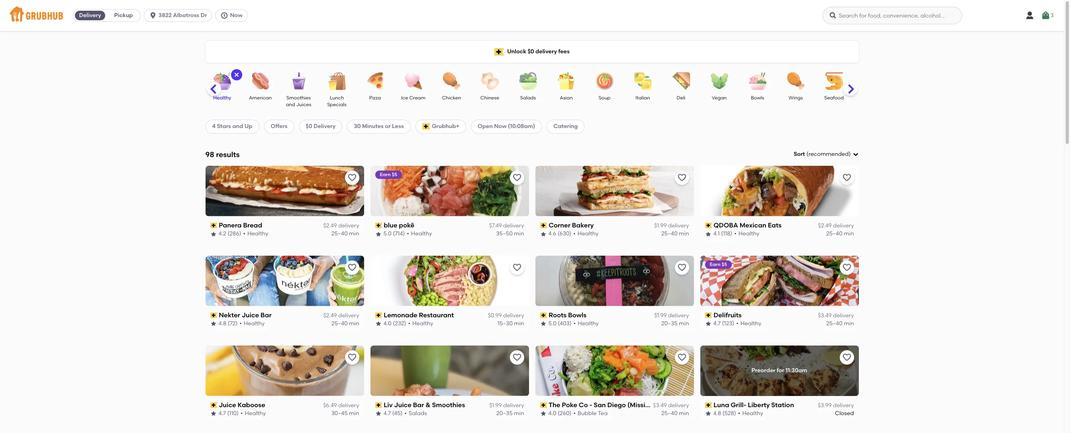 Task type: locate. For each thing, give the bounding box(es) containing it.
• healthy down pokē
[[407, 231, 432, 238]]

save this restaurant image for nekter juice bar
[[347, 263, 357, 273]]

subscription pass image left roots
[[540, 313, 547, 319]]

healthy down bread
[[247, 231, 268, 238]]

0 vertical spatial $3.49
[[818, 313, 832, 320]]

1 horizontal spatial 5.0
[[549, 321, 557, 328]]

min for liv juice bar & smoothies
[[514, 411, 524, 418]]

1 vertical spatial earn $5
[[710, 262, 727, 268]]

star icon image left 4.1
[[705, 231, 711, 238]]

save this restaurant button for corner bakery
[[675, 171, 689, 185]]

star icon image left 4.2
[[210, 231, 217, 238]]

delivery
[[536, 48, 557, 55], [338, 223, 359, 230], [503, 223, 524, 230], [668, 223, 689, 230], [833, 223, 854, 230], [338, 313, 359, 320], [503, 313, 524, 320], [668, 313, 689, 320], [833, 313, 854, 320], [338, 403, 359, 410], [503, 403, 524, 410], [668, 403, 689, 410], [833, 403, 854, 410]]

1 vertical spatial bar
[[413, 402, 424, 409]]

bar up • salads
[[413, 402, 424, 409]]

20–35 min for roots bowls
[[661, 321, 689, 328]]

• right '(403)' on the bottom right of page
[[574, 321, 576, 328]]

• right (232)
[[408, 321, 410, 328]]

bowls up '(403)' on the bottom right of page
[[568, 312, 587, 319]]

smoothies and juices image
[[285, 73, 313, 90]]

earn
[[380, 172, 391, 178], [710, 262, 721, 268]]

subscription pass image left corner
[[540, 223, 547, 229]]

15–30 min
[[498, 321, 524, 328]]

5.0 down roots
[[549, 321, 557, 328]]

• healthy for qdoba mexican eats
[[734, 231, 760, 238]]

grubhub plus flag logo image for grubhub+
[[422, 124, 430, 130]]

min for corner bakery
[[679, 231, 689, 238]]

mexican
[[740, 222, 766, 229]]

0 horizontal spatial $3.49
[[653, 403, 667, 410]]

subscription pass image left nekter
[[210, 313, 217, 319]]

panera bread
[[219, 222, 262, 229]]

0 vertical spatial bar
[[261, 312, 272, 319]]

healthy for restaurant
[[412, 321, 433, 328]]

$0 right unlock
[[528, 48, 534, 55]]

subscription pass image left juice kaboose
[[210, 403, 217, 409]]

asian
[[560, 95, 573, 101]]

star icon image left 4.0 (260)
[[540, 411, 547, 418]]

0 vertical spatial 5.0
[[384, 231, 392, 238]]

4.8
[[219, 321, 226, 328], [713, 411, 721, 418]]

0 vertical spatial bowls
[[751, 95, 764, 101]]

• healthy for juice kaboose
[[241, 411, 266, 418]]

delivery down specials
[[314, 123, 336, 130]]

healthy down luna grill- liberty station
[[742, 411, 763, 418]]

0 horizontal spatial now
[[230, 12, 243, 19]]

now button
[[215, 9, 251, 22]]

4.0 left (232)
[[384, 321, 392, 328]]

• for nekter juice bar
[[240, 321, 242, 328]]

0 horizontal spatial 4.8
[[219, 321, 226, 328]]

1 vertical spatial bowls
[[568, 312, 587, 319]]

20–35 min for liv juice bar & smoothies
[[496, 411, 524, 418]]

now
[[230, 12, 243, 19], [494, 123, 507, 130]]

1 horizontal spatial bar
[[413, 402, 424, 409]]

4.7 (110)
[[219, 411, 239, 418]]

now right dr
[[230, 12, 243, 19]]

salads down the salads image
[[520, 95, 536, 101]]

35–50
[[496, 231, 513, 238]]

save this restaurant image
[[347, 173, 357, 183], [512, 173, 522, 183], [842, 173, 852, 183], [347, 263, 357, 273], [512, 263, 522, 273], [512, 353, 522, 363], [677, 353, 687, 363], [842, 353, 852, 363]]

• right "(45)"
[[405, 411, 407, 418]]

• healthy for luna grill- liberty station
[[738, 411, 763, 418]]

1 vertical spatial $0
[[306, 123, 312, 130]]

0 vertical spatial earn
[[380, 172, 391, 178]]

qdoba mexican eats
[[714, 222, 782, 229]]

4.7 (123)
[[713, 321, 735, 328]]

save this restaurant button for the poke co - san diego (mission valley)
[[675, 351, 689, 365]]

healthy down pokē
[[411, 231, 432, 238]]

15–30
[[498, 321, 513, 328]]

preorder
[[752, 368, 776, 375]]

1 horizontal spatial 20–35 min
[[661, 321, 689, 328]]

star icon image left 4.8 (528)
[[705, 411, 711, 418]]

save this restaurant image for roots bowls
[[677, 263, 687, 273]]

panera bread logo image
[[205, 166, 364, 217]]

4.7 down liv
[[384, 411, 391, 418]]

liv
[[384, 402, 393, 409]]

1 vertical spatial $5
[[722, 262, 727, 268]]

1 vertical spatial grubhub plus flag logo image
[[422, 124, 430, 130]]

0 horizontal spatial and
[[232, 123, 243, 130]]

4.0 (260)
[[549, 411, 572, 418]]

0 vertical spatial earn $5
[[380, 172, 397, 178]]

luna
[[714, 402, 729, 409]]

healthy down nekter juice bar
[[244, 321, 265, 328]]

subscription pass image for blue pokē
[[375, 223, 382, 229]]

deli image
[[667, 73, 695, 90]]

roots bowls
[[549, 312, 587, 319]]

delivery for delifruits
[[833, 313, 854, 320]]

for
[[777, 368, 785, 375]]

salads down liv juice bar & smoothies
[[409, 411, 427, 418]]

$0.99 delivery
[[488, 313, 524, 320]]

subscription pass image for nekter juice bar
[[210, 313, 217, 319]]

italian image
[[629, 73, 657, 90]]

4.8 down luna
[[713, 411, 721, 418]]

min for blue pokē
[[514, 231, 524, 238]]

subscription pass image left qdoba
[[705, 223, 712, 229]]

0 vertical spatial 4.0
[[384, 321, 392, 328]]

2 horizontal spatial juice
[[394, 402, 412, 409]]

bowls
[[751, 95, 764, 101], [568, 312, 587, 319]]

$5
[[392, 172, 397, 178], [722, 262, 727, 268]]

1 horizontal spatial grubhub plus flag logo image
[[495, 48, 504, 56]]

$0
[[528, 48, 534, 55], [306, 123, 312, 130]]

albatross
[[173, 12, 199, 19]]

25–40 min for qdoba mexican eats
[[826, 231, 854, 238]]

unlock
[[507, 48, 526, 55]]

grubhub plus flag logo image left unlock
[[495, 48, 504, 56]]

juice up "(45)"
[[394, 402, 412, 409]]

(10:08am)
[[508, 123, 535, 130]]

(
[[807, 151, 809, 158]]

deli
[[677, 95, 686, 101]]

0 horizontal spatial earn
[[380, 172, 391, 178]]

(72)
[[228, 321, 238, 328]]

$6.49 delivery
[[323, 403, 359, 410]]

1 horizontal spatial $5
[[722, 262, 727, 268]]

less
[[392, 123, 404, 130]]

4.7 left the (123) at the bottom right
[[713, 321, 721, 328]]

save this restaurant button for juice kaboose
[[345, 351, 359, 365]]

ice
[[401, 95, 408, 101]]

• down pokē
[[407, 231, 409, 238]]

subscription pass image for juice kaboose
[[210, 403, 217, 409]]

1 vertical spatial 4.0
[[549, 411, 557, 418]]

healthy down kaboose
[[245, 411, 266, 418]]

healthy down lemonade restaurant
[[412, 321, 433, 328]]

3
[[1051, 12, 1054, 19]]

1 horizontal spatial 4.0
[[549, 411, 557, 418]]

subscription pass image
[[210, 223, 217, 229], [540, 223, 547, 229], [210, 313, 217, 319], [375, 313, 382, 319], [705, 313, 712, 319], [210, 403, 217, 409], [540, 403, 547, 409], [705, 403, 712, 409]]

1 vertical spatial $1.99
[[654, 313, 667, 320]]

• right "(72)"
[[240, 321, 242, 328]]

min for roots bowls
[[679, 321, 689, 328]]

0 horizontal spatial juice
[[219, 402, 236, 409]]

0 vertical spatial now
[[230, 12, 243, 19]]

20–35 min
[[661, 321, 689, 328], [496, 411, 524, 418]]

4.0 down the the
[[549, 411, 557, 418]]

diego
[[607, 402, 626, 409]]

open
[[478, 123, 493, 130]]

or
[[385, 123, 391, 130]]

delivery inside button
[[79, 12, 101, 19]]

25–40 for nekter juice bar
[[332, 321, 348, 328]]

cream
[[409, 95, 426, 101]]

4.8 (528)
[[713, 411, 736, 418]]

2 vertical spatial $1.99
[[489, 403, 502, 410]]

• down juice kaboose
[[241, 411, 243, 418]]

• down corner bakery
[[574, 231, 576, 238]]

• healthy down kaboose
[[241, 411, 266, 418]]

american image
[[246, 73, 274, 90]]

nekter
[[219, 312, 240, 319]]

subscription pass image for roots bowls
[[540, 313, 547, 319]]

1 horizontal spatial 4.8
[[713, 411, 721, 418]]

subscription pass image left the panera
[[210, 223, 217, 229]]

up
[[245, 123, 252, 130]]

$1.99 delivery
[[654, 223, 689, 230], [654, 313, 689, 320], [489, 403, 524, 410]]

0 horizontal spatial $3.49 delivery
[[653, 403, 689, 410]]

5.0
[[384, 231, 392, 238], [549, 321, 557, 328]]

liberty
[[748, 402, 770, 409]]

• healthy down roots bowls on the right of the page
[[574, 321, 599, 328]]

• healthy down bakery
[[574, 231, 599, 238]]

ice cream
[[401, 95, 426, 101]]

and left up
[[232, 123, 243, 130]]

1 vertical spatial $3.49
[[653, 403, 667, 410]]

earn for blue pokē
[[380, 172, 391, 178]]

1 vertical spatial delivery
[[314, 123, 336, 130]]

5.0 down blue
[[384, 231, 392, 238]]

1 vertical spatial 20–35
[[496, 411, 513, 418]]

1 horizontal spatial juice
[[242, 312, 259, 319]]

0 vertical spatial 4.8
[[219, 321, 226, 328]]

earn for delifruits
[[710, 262, 721, 268]]

valley)
[[655, 402, 676, 409]]

• right (260)
[[574, 411, 576, 418]]

4.0 for lemonade restaurant
[[384, 321, 392, 328]]

corner bakery
[[549, 222, 594, 229]]

star icon image for roots bowls
[[540, 321, 547, 328]]

0 horizontal spatial 20–35 min
[[496, 411, 524, 418]]

0 horizontal spatial delivery
[[79, 12, 101, 19]]

smoothies and juices
[[286, 95, 311, 108]]

corner bakery logo image
[[535, 166, 694, 217]]

star icon image for lemonade restaurant
[[375, 321, 382, 328]]

qdoba
[[714, 222, 738, 229]]

blue pokē
[[384, 222, 415, 229]]

star icon image
[[210, 231, 217, 238], [375, 231, 382, 238], [540, 231, 547, 238], [705, 231, 711, 238], [210, 321, 217, 328], [375, 321, 382, 328], [540, 321, 547, 328], [705, 321, 711, 328], [210, 411, 217, 418], [375, 411, 382, 418], [540, 411, 547, 418], [705, 411, 711, 418]]

25–40 min for the poke co - san diego (mission valley)
[[661, 411, 689, 418]]

• healthy down nekter juice bar
[[240, 321, 265, 328]]

0 horizontal spatial smoothies
[[286, 95, 311, 101]]

healthy for bowls
[[578, 321, 599, 328]]

juice
[[242, 312, 259, 319], [219, 402, 236, 409], [394, 402, 412, 409]]

delivery button
[[73, 9, 107, 22]]

bar for nekter juice bar
[[261, 312, 272, 319]]

subscription pass image left liv
[[375, 403, 382, 409]]

save this restaurant image
[[677, 173, 687, 183], [677, 263, 687, 273], [842, 263, 852, 273], [347, 353, 357, 363]]

4.8 left "(72)"
[[219, 321, 226, 328]]

2 vertical spatial $1.99 delivery
[[489, 403, 524, 410]]

sort ( recommended )
[[794, 151, 851, 158]]

subscription pass image left "lemonade"
[[375, 313, 382, 319]]

subscription pass image for the poke co - san diego (mission valley)
[[540, 403, 547, 409]]

min for lemonade restaurant
[[514, 321, 524, 328]]

liv juice bar & smoothies
[[384, 402, 465, 409]]

min for the poke co - san diego (mission valley)
[[679, 411, 689, 418]]

blue
[[384, 222, 397, 229]]

healthy down qdoba mexican eats
[[739, 231, 760, 238]]

0 vertical spatial $0
[[528, 48, 534, 55]]

25–40 min for delifruits
[[826, 321, 854, 328]]

1 horizontal spatial earn $5
[[710, 262, 727, 268]]

subscription pass image left luna
[[705, 403, 712, 409]]

save this restaurant button for liv juice bar & smoothies
[[510, 351, 524, 365]]

and left juices
[[286, 102, 295, 108]]

&
[[426, 402, 431, 409]]

0 horizontal spatial 20–35
[[496, 411, 513, 418]]

1 horizontal spatial 4.7
[[384, 411, 391, 418]]

4.0 (232)
[[384, 321, 406, 328]]

star icon image for qdoba mexican eats
[[705, 231, 711, 238]]

dr
[[201, 12, 207, 19]]

star icon image left 5.0 (714) on the left bottom of page
[[375, 231, 382, 238]]

4.7 left "(110)"
[[219, 411, 226, 418]]

0 vertical spatial $1.99
[[654, 223, 667, 230]]

results
[[216, 150, 240, 159]]

bowls down bowls image
[[751, 95, 764, 101]]

4.1 (118)
[[713, 231, 733, 238]]

now right the open
[[494, 123, 507, 130]]

0 vertical spatial salads
[[520, 95, 536, 101]]

1 horizontal spatial delivery
[[314, 123, 336, 130]]

subscription pass image left delifruits
[[705, 313, 712, 319]]

0 vertical spatial $5
[[392, 172, 397, 178]]

1 horizontal spatial $3.49 delivery
[[818, 313, 854, 320]]

healthy right the (123) at the bottom right
[[741, 321, 762, 328]]

1 vertical spatial $1.99 delivery
[[654, 313, 689, 320]]

0 vertical spatial delivery
[[79, 12, 101, 19]]

$1.99 for corner bakery
[[654, 223, 667, 230]]

star icon image left 4.0 (232)
[[375, 321, 382, 328]]

delivery
[[79, 12, 101, 19], [314, 123, 336, 130]]

0 vertical spatial grubhub plus flag logo image
[[495, 48, 504, 56]]

pizza image
[[361, 73, 389, 90]]

4.6
[[549, 231, 556, 238]]

star icon image left 4.7 (45)
[[375, 411, 382, 418]]

$1.99
[[654, 223, 667, 230], [654, 313, 667, 320], [489, 403, 502, 410]]

• healthy down qdoba mexican eats
[[734, 231, 760, 238]]

bakery
[[572, 222, 594, 229]]

grubhub plus flag logo image
[[495, 48, 504, 56], [422, 124, 430, 130]]

$2.49 for qdoba mexican eats
[[818, 223, 832, 230]]

juice for nekter
[[242, 312, 259, 319]]

star icon image left 4.6
[[540, 231, 547, 238]]

1 vertical spatial and
[[232, 123, 243, 130]]

star icon image left 4.8 (72) in the left bottom of the page
[[210, 321, 217, 328]]

grill-
[[731, 402, 746, 409]]

25–40 for qdoba mexican eats
[[826, 231, 843, 238]]

1 horizontal spatial now
[[494, 123, 507, 130]]

save this restaurant button for luna grill- liberty station
[[840, 351, 854, 365]]

star icon image for blue pokē
[[375, 231, 382, 238]]

• right (118)
[[734, 231, 737, 238]]

4
[[212, 123, 216, 130]]

None field
[[794, 151, 859, 159]]

subscription pass image left the the
[[540, 403, 547, 409]]

• healthy down lemonade restaurant
[[408, 321, 433, 328]]

1 vertical spatial 4.8
[[713, 411, 721, 418]]

grubhub plus flag logo image for unlock $0 delivery fees
[[495, 48, 504, 56]]

save this restaurant button for nekter juice bar
[[345, 261, 359, 275]]

• right the (123) at the bottom right
[[737, 321, 739, 328]]

chicken image
[[438, 73, 466, 90]]

star icon image left 4.7 (123)
[[705, 321, 711, 328]]

0 horizontal spatial earn $5
[[380, 172, 397, 178]]

subscription pass image
[[375, 223, 382, 229], [705, 223, 712, 229], [540, 313, 547, 319], [375, 403, 382, 409]]

save this restaurant image for the poke co - san diego (mission valley)
[[677, 353, 687, 363]]

bar right nekter
[[261, 312, 272, 319]]

delivery for lemonade restaurant
[[503, 313, 524, 320]]

delifruits logo image
[[700, 256, 859, 307]]

4.0
[[384, 321, 392, 328], [549, 411, 557, 418]]

star icon image for delifruits
[[705, 321, 711, 328]]

smoothies right &
[[432, 402, 465, 409]]

now inside now button
[[230, 12, 243, 19]]

0 vertical spatial smoothies
[[286, 95, 311, 101]]

save this restaurant image for lemonade restaurant
[[512, 263, 522, 273]]

healthy down roots bowls on the right of the page
[[578, 321, 599, 328]]

svg image inside field
[[853, 151, 859, 158]]

0 vertical spatial $3.49 delivery
[[818, 313, 854, 320]]

smoothies inside smoothies and juices
[[286, 95, 311, 101]]

juice right nekter
[[242, 312, 259, 319]]

• healthy right the (123) at the bottom right
[[737, 321, 762, 328]]

subscription pass image for qdoba mexican eats
[[705, 223, 712, 229]]

0 horizontal spatial $5
[[392, 172, 397, 178]]

1 vertical spatial $3.49 delivery
[[653, 403, 689, 410]]

• down grill-
[[738, 411, 741, 418]]

1 horizontal spatial $3.49
[[818, 313, 832, 320]]

0 horizontal spatial bowls
[[568, 312, 587, 319]]

4.7 for juice kaboose
[[219, 411, 226, 418]]

grubhub plus flag logo image left the grubhub+
[[422, 124, 430, 130]]

healthy for bread
[[247, 231, 268, 238]]

delivery left pickup
[[79, 12, 101, 19]]

0 vertical spatial $1.99 delivery
[[654, 223, 689, 230]]

1 vertical spatial 5.0
[[549, 321, 557, 328]]

star icon image left 4.7 (110)
[[210, 411, 217, 418]]

star icon image left 5.0 (403)
[[540, 321, 547, 328]]

• healthy for nekter juice bar
[[240, 321, 265, 328]]

$1.99 delivery for liv juice bar & smoothies
[[489, 403, 524, 410]]

0 horizontal spatial bar
[[261, 312, 272, 319]]

0 horizontal spatial 4.7
[[219, 411, 226, 418]]

0 horizontal spatial 4.0
[[384, 321, 392, 328]]

$3.49 for the poke co - san diego (mission valley)
[[653, 403, 667, 410]]

4.8 (72)
[[219, 321, 238, 328]]

25–40 min for panera bread
[[332, 231, 359, 238]]

1 horizontal spatial earn
[[710, 262, 721, 268]]

$0 down juices
[[306, 123, 312, 130]]

-
[[590, 402, 592, 409]]

juice up 4.7 (110)
[[219, 402, 236, 409]]

0 vertical spatial 20–35 min
[[661, 321, 689, 328]]

lunch specials image
[[323, 73, 351, 90]]

$3.49
[[818, 313, 832, 320], [653, 403, 667, 410]]

1 vertical spatial 20–35 min
[[496, 411, 524, 418]]

bowls image
[[744, 73, 772, 90]]

1 vertical spatial earn
[[710, 262, 721, 268]]

svg image
[[1025, 11, 1035, 20], [1041, 11, 1051, 20], [149, 12, 157, 20], [221, 12, 228, 20], [829, 12, 837, 20], [233, 72, 240, 78], [853, 151, 859, 158]]

3 button
[[1041, 8, 1054, 23]]

• healthy down luna grill- liberty station
[[738, 411, 763, 418]]

smoothies up juices
[[286, 95, 311, 101]]

4.7 for liv juice bar & smoothies
[[384, 411, 391, 418]]

1 horizontal spatial smoothies
[[432, 402, 465, 409]]

0 vertical spatial 20–35
[[661, 321, 678, 328]]

2 horizontal spatial 4.7
[[713, 321, 721, 328]]

1 horizontal spatial and
[[286, 102, 295, 108]]

delifruits
[[714, 312, 742, 319]]

subscription pass image left blue
[[375, 223, 382, 229]]

1 horizontal spatial 20–35
[[661, 321, 678, 328]]

save this restaurant image for juice kaboose
[[347, 353, 357, 363]]

lemonade
[[384, 312, 417, 319]]

healthy for grill-
[[742, 411, 763, 418]]

0 horizontal spatial grubhub plus flag logo image
[[422, 124, 430, 130]]

seafood image
[[820, 73, 848, 90]]

healthy down bakery
[[578, 231, 599, 238]]

• down panera bread
[[243, 231, 245, 238]]

4.0 for the poke co - san diego (mission valley)
[[549, 411, 557, 418]]

0 vertical spatial and
[[286, 102, 295, 108]]

25–40 for panera bread
[[332, 231, 348, 238]]

• healthy down bread
[[243, 231, 268, 238]]

pickup
[[114, 12, 133, 19]]

0 horizontal spatial salads
[[409, 411, 427, 418]]

roots bowls logo image
[[535, 256, 694, 307]]

• for panera bread
[[243, 231, 245, 238]]

(260)
[[558, 411, 572, 418]]

delivery for blue pokē
[[503, 223, 524, 230]]

0 horizontal spatial 5.0
[[384, 231, 392, 238]]

none field containing sort
[[794, 151, 859, 159]]

$3.49 delivery
[[818, 313, 854, 320], [653, 403, 689, 410]]

25–40 for corner bakery
[[661, 231, 678, 238]]

$6.49
[[323, 403, 337, 410]]

subscription pass image for lemonade restaurant
[[375, 313, 382, 319]]



Task type: describe. For each thing, give the bounding box(es) containing it.
kaboose
[[238, 402, 265, 409]]

$2.49 for panera bread
[[323, 223, 337, 230]]

(630)
[[558, 231, 572, 238]]

wings
[[789, 95, 803, 101]]

and inside smoothies and juices
[[286, 102, 295, 108]]

$1.99 for liv juice bar & smoothies
[[489, 403, 502, 410]]

soup image
[[591, 73, 619, 90]]

25–40 min for corner bakery
[[661, 231, 689, 238]]

30 minutes or less
[[354, 123, 404, 130]]

earn $5 for delifruits
[[710, 262, 727, 268]]

svg image inside "3" button
[[1041, 11, 1051, 20]]

main navigation navigation
[[0, 0, 1064, 31]]

offers
[[271, 123, 288, 130]]

$3.49 delivery for delifruits
[[818, 313, 854, 320]]

$5 for delifruits
[[722, 262, 727, 268]]

healthy image
[[208, 73, 236, 90]]

20–35 for liv juice bar & smoothies
[[496, 411, 513, 418]]

chinese image
[[476, 73, 504, 90]]

30–45 min
[[331, 411, 359, 418]]

save this restaurant image for corner bakery
[[677, 173, 687, 183]]

$3.49 delivery for the poke co - san diego (mission valley)
[[653, 403, 689, 410]]

juices
[[296, 102, 311, 108]]

• for lemonade restaurant
[[408, 321, 410, 328]]

sort
[[794, 151, 805, 158]]

$3.49 for delifruits
[[818, 313, 832, 320]]

35–50 min
[[496, 231, 524, 238]]

subscription pass image for delifruits
[[705, 313, 712, 319]]

minutes
[[362, 123, 384, 130]]

(403)
[[558, 321, 572, 328]]

lunch specials
[[327, 95, 347, 108]]

delivery for juice kaboose
[[338, 403, 359, 410]]

closed
[[835, 411, 854, 418]]

italian
[[636, 95, 650, 101]]

unlock $0 delivery fees
[[507, 48, 570, 55]]

• healthy for roots bowls
[[574, 321, 599, 328]]

preorder for 11:30am
[[752, 368, 808, 375]]

bubble
[[578, 411, 597, 418]]

5.0 (403)
[[549, 321, 572, 328]]

recommended
[[809, 151, 849, 158]]

lunch
[[330, 95, 344, 101]]

3822
[[159, 12, 172, 19]]

open now (10:08am)
[[478, 123, 535, 130]]

• for corner bakery
[[574, 231, 576, 238]]

the poke co - san diego (mission valley) logo image
[[535, 346, 694, 397]]

star icon image for corner bakery
[[540, 231, 547, 238]]

subscription pass image for liv juice bar & smoothies
[[375, 403, 382, 409]]

subscription pass image for luna grill- liberty station
[[705, 403, 712, 409]]

star icon image for liv juice bar & smoothies
[[375, 411, 382, 418]]

star icon image for nekter juice bar
[[210, 321, 217, 328]]

wings image
[[782, 73, 810, 90]]

1 horizontal spatial $0
[[528, 48, 534, 55]]

4.2 (286)
[[219, 231, 241, 238]]

4.7 (45)
[[384, 411, 403, 418]]

98
[[205, 150, 214, 159]]

ice cream image
[[399, 73, 427, 90]]

the poke co - san diego (mission valley)
[[549, 402, 676, 409]]

delivery for roots bowls
[[668, 313, 689, 320]]

1 horizontal spatial bowls
[[751, 95, 764, 101]]

pickup button
[[107, 9, 140, 22]]

specials
[[327, 102, 347, 108]]

chicken
[[442, 95, 461, 101]]

$0 delivery
[[306, 123, 336, 130]]

chinese
[[481, 95, 499, 101]]

Search for food, convenience, alcohol... search field
[[823, 7, 962, 24]]

san
[[594, 402, 606, 409]]

delivery for corner bakery
[[668, 223, 689, 230]]

station
[[771, 402, 794, 409]]

5.0 for blue pokē
[[384, 231, 392, 238]]

(123)
[[722, 321, 735, 328]]

juice kaboose logo image
[[205, 346, 364, 397]]

• healthy for delifruits
[[737, 321, 762, 328]]

• salads
[[405, 411, 427, 418]]

corner
[[549, 222, 571, 229]]

98 results
[[205, 150, 240, 159]]

qdoba mexican eats logo image
[[700, 166, 859, 217]]

lemonade restaurant
[[384, 312, 454, 319]]

(110)
[[227, 411, 239, 418]]

seafood
[[824, 95, 844, 101]]

11:30am
[[786, 368, 808, 375]]

4.7 for delifruits
[[713, 321, 721, 328]]

pizza
[[369, 95, 381, 101]]

american
[[249, 95, 272, 101]]

1 vertical spatial now
[[494, 123, 507, 130]]

(232)
[[393, 321, 406, 328]]

save this restaurant image for liv juice bar & smoothies
[[512, 353, 522, 363]]

20–35 for roots bowls
[[661, 321, 678, 328]]

blue pokē logo image
[[370, 166, 529, 217]]

healthy down healthy "image"
[[213, 95, 231, 101]]

delivery for nekter juice bar
[[338, 313, 359, 320]]

min for delifruits
[[844, 321, 854, 328]]

star icon image for juice kaboose
[[210, 411, 217, 418]]

roots
[[549, 312, 567, 319]]

soup
[[599, 95, 611, 101]]

delivery for liv juice bar & smoothies
[[503, 403, 524, 410]]

(714)
[[393, 231, 405, 238]]

$1.99 delivery for roots bowls
[[654, 313, 689, 320]]

(286)
[[228, 231, 241, 238]]

min for qdoba mexican eats
[[844, 231, 854, 238]]

save this restaurant image for panera bread
[[347, 173, 357, 183]]

star icon image for luna grill- liberty station
[[705, 411, 711, 418]]

delivery for qdoba mexican eats
[[833, 223, 854, 230]]

• for juice kaboose
[[241, 411, 243, 418]]

4.1
[[713, 231, 720, 238]]

salads image
[[514, 73, 542, 90]]

star icon image for panera bread
[[210, 231, 217, 238]]

$5 for blue pokē
[[392, 172, 397, 178]]

lemonade restaurant logo image
[[370, 256, 529, 307]]

save this restaurant button for qdoba mexican eats
[[840, 171, 854, 185]]

liv juice bar & smoothies logo image
[[370, 346, 529, 397]]

5.0 (714)
[[384, 231, 405, 238]]

• healthy for lemonade restaurant
[[408, 321, 433, 328]]

• for liv juice bar & smoothies
[[405, 411, 407, 418]]

delivery for panera bread
[[338, 223, 359, 230]]

(118)
[[721, 231, 733, 238]]

vegan
[[712, 95, 727, 101]]

4.8 for nekter juice bar
[[219, 321, 226, 328]]

30–45
[[331, 411, 348, 418]]

asian image
[[552, 73, 580, 90]]

the
[[549, 402, 560, 409]]

$0.99
[[488, 313, 502, 320]]

5.0 for roots bowls
[[549, 321, 557, 328]]

)
[[849, 151, 851, 158]]

1 vertical spatial salads
[[409, 411, 427, 418]]

1 horizontal spatial salads
[[520, 95, 536, 101]]

healthy for juice
[[244, 321, 265, 328]]

• for qdoba mexican eats
[[734, 231, 737, 238]]

min for panera bread
[[349, 231, 359, 238]]

subscription pass image for panera bread
[[210, 223, 217, 229]]

0 horizontal spatial $0
[[306, 123, 312, 130]]

juice for liv
[[394, 402, 412, 409]]

1 vertical spatial smoothies
[[432, 402, 465, 409]]

$2.49 for nekter juice bar
[[323, 313, 337, 320]]

$2.49 delivery for nekter juice bar
[[323, 313, 359, 320]]

• bubble tea
[[574, 411, 608, 418]]

(45)
[[392, 411, 403, 418]]

$3.99 delivery
[[818, 403, 854, 410]]

$2.49 delivery for qdoba mexican eats
[[818, 223, 854, 230]]

4.2
[[219, 231, 226, 238]]

$7.49
[[489, 223, 502, 230]]

catering
[[554, 123, 578, 130]]

healthy for mexican
[[739, 231, 760, 238]]

svg image inside now button
[[221, 12, 228, 20]]

save this restaurant image for luna grill- liberty station
[[842, 353, 852, 363]]

• healthy for blue pokē
[[407, 231, 432, 238]]

earn $5 for blue pokē
[[380, 172, 397, 178]]

save this restaurant button for panera bread
[[345, 171, 359, 185]]

(528)
[[723, 411, 736, 418]]

star icon image for the poke co - san diego (mission valley)
[[540, 411, 547, 418]]

4 stars and up
[[212, 123, 252, 130]]

delivery for luna grill- liberty station
[[833, 403, 854, 410]]

$1.99 for roots bowls
[[654, 313, 667, 320]]

bread
[[243, 222, 262, 229]]

• for the poke co - san diego (mission valley)
[[574, 411, 576, 418]]

poke
[[562, 402, 577, 409]]

svg image inside 3822 albatross dr button
[[149, 12, 157, 20]]

25–40 for the poke co - san diego (mission valley)
[[661, 411, 678, 418]]

stars
[[217, 123, 231, 130]]

save this restaurant button for roots bowls
[[675, 261, 689, 275]]

nekter juice bar  logo image
[[205, 256, 364, 307]]

save this restaurant button for lemonade restaurant
[[510, 261, 524, 275]]

nekter juice bar
[[219, 312, 272, 319]]

• for luna grill- liberty station
[[738, 411, 741, 418]]

bar for liv juice bar & smoothies
[[413, 402, 424, 409]]

vegan image
[[706, 73, 733, 90]]



Task type: vqa. For each thing, say whether or not it's contained in the screenshot.


